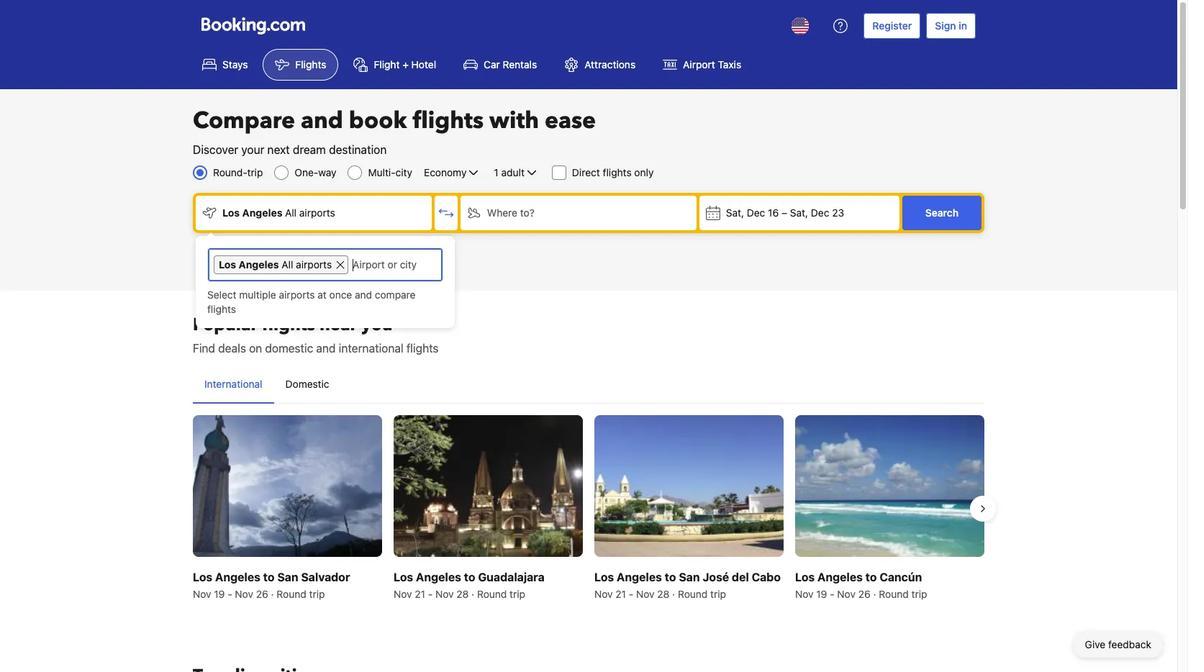 Task type: locate. For each thing, give the bounding box(es) containing it.
1 horizontal spatial san
[[679, 571, 700, 584]]

4 round from the left
[[879, 588, 909, 600]]

san left josé
[[679, 571, 700, 584]]

airport taxis
[[683, 58, 741, 71]]

4 - from the left
[[830, 588, 835, 600]]

angeles for 21
[[416, 571, 461, 584]]

los for 21
[[394, 571, 413, 584]]

angeles inside los angeles to cancún nov 19 - nov 26 · round trip
[[818, 571, 863, 584]]

1 sat, from the left
[[726, 207, 744, 219]]

4 · from the left
[[873, 588, 876, 600]]

angeles inside los angeles to san salvador nov 19 - nov 26 · round trip
[[215, 571, 260, 584]]

round
[[277, 588, 306, 600], [477, 588, 507, 600], [678, 588, 708, 600], [879, 588, 909, 600]]

sat,
[[726, 207, 744, 219], [790, 207, 808, 219]]

0 horizontal spatial dec
[[747, 207, 765, 219]]

dec left 16
[[747, 207, 765, 219]]

2 26 from the left
[[858, 588, 871, 600]]

2 nov from the left
[[235, 588, 253, 600]]

· inside los angeles to cancún nov 19 - nov 26 · round trip
[[873, 588, 876, 600]]

international
[[339, 342, 403, 355]]

international button
[[193, 366, 274, 403]]

flights up economy
[[413, 105, 484, 137]]

angeles for nov
[[215, 571, 260, 584]]

san inside los angeles to san josé del cabo nov 21 - nov 28 · round trip
[[679, 571, 700, 584]]

one-way
[[295, 166, 336, 178]]

nov
[[193, 588, 211, 600], [235, 588, 253, 600], [394, 588, 412, 600], [435, 588, 454, 600], [594, 588, 613, 600], [636, 588, 655, 600], [795, 588, 814, 600], [837, 588, 856, 600]]

sat, dec 16 – sat, dec 23
[[726, 207, 844, 219]]

trip down josé
[[710, 588, 726, 600]]

1 horizontal spatial dec
[[811, 207, 829, 219]]

and down 'near'
[[316, 342, 336, 355]]

flights inside select multiple airports at once and compare flights
[[207, 303, 236, 315]]

los inside los angeles to san josé del cabo nov 21 - nov 28 · round trip
[[594, 571, 614, 584]]

sat, right –
[[790, 207, 808, 219]]

los inside los angeles to guadalajara nov 21 - nov 28 · round trip
[[394, 571, 413, 584]]

round down josé
[[678, 588, 708, 600]]

to for del
[[665, 571, 676, 584]]

to inside los angeles to san josé del cabo nov 21 - nov 28 · round trip
[[665, 571, 676, 584]]

round inside los angeles to san josé del cabo nov 21 - nov 28 · round trip
[[678, 588, 708, 600]]

1 horizontal spatial 26
[[858, 588, 871, 600]]

trip down guadalajara
[[510, 588, 525, 600]]

4 nov from the left
[[435, 588, 454, 600]]

0 horizontal spatial 21
[[415, 588, 425, 600]]

3 round from the left
[[678, 588, 708, 600]]

search
[[925, 207, 959, 219]]

0 horizontal spatial 26
[[256, 588, 268, 600]]

sat, dec 16 – sat, dec 23 button
[[699, 196, 900, 230]]

san inside los angeles to san salvador nov 19 - nov 26 · round trip
[[277, 571, 298, 584]]

-
[[228, 588, 232, 600], [428, 588, 433, 600], [629, 588, 633, 600], [830, 588, 835, 600]]

and up dream
[[301, 105, 343, 137]]

1 - from the left
[[228, 588, 232, 600]]

–
[[782, 207, 787, 219]]

dec
[[747, 207, 765, 219], [811, 207, 829, 219]]

only
[[634, 166, 654, 178]]

21 inside los angeles to guadalajara nov 21 - nov 28 · round trip
[[415, 588, 425, 600]]

cabo
[[752, 571, 781, 584]]

sign
[[935, 19, 956, 32]]

0 horizontal spatial 19
[[214, 588, 225, 600]]

1 dec from the left
[[747, 207, 765, 219]]

0 horizontal spatial 28
[[456, 588, 469, 600]]

1 21 from the left
[[415, 588, 425, 600]]

3 · from the left
[[672, 588, 675, 600]]

flights down 'select'
[[207, 303, 236, 315]]

3 to from the left
[[665, 571, 676, 584]]

19 inside los angeles to cancún nov 19 - nov 26 · round trip
[[816, 588, 827, 600]]

popular
[[193, 313, 258, 337]]

los angeles all airports down the one-
[[222, 207, 335, 219]]

car
[[484, 58, 500, 71]]

trip down cancún
[[912, 588, 927, 600]]

1 horizontal spatial 19
[[816, 588, 827, 600]]

los angeles all airports
[[222, 207, 335, 219], [219, 258, 332, 271]]

1 horizontal spatial 21
[[616, 588, 626, 600]]

los angeles all airports up multiple on the top left of page
[[219, 258, 332, 271]]

0 horizontal spatial san
[[277, 571, 298, 584]]

2 round from the left
[[477, 588, 507, 600]]

2 vertical spatial airports
[[279, 289, 315, 301]]

round-trip
[[213, 166, 263, 178]]

book
[[349, 105, 407, 137]]

all down the one-
[[285, 207, 297, 219]]

to left cancún
[[866, 571, 877, 584]]

region containing los angeles to san salvador
[[181, 410, 996, 608]]

1 round from the left
[[277, 588, 306, 600]]

round down salvador
[[277, 588, 306, 600]]

0 horizontal spatial sat,
[[726, 207, 744, 219]]

los angeles to cancún image
[[795, 415, 985, 557]]

2 dec from the left
[[811, 207, 829, 219]]

airports
[[299, 207, 335, 219], [296, 258, 332, 271], [279, 289, 315, 301]]

flights
[[413, 105, 484, 137], [603, 166, 632, 178], [207, 303, 236, 315], [262, 313, 315, 337], [406, 342, 439, 355]]

adult
[[501, 166, 525, 178]]

to left guadalajara
[[464, 571, 475, 584]]

1 adult
[[494, 166, 525, 178]]

2 san from the left
[[679, 571, 700, 584]]

1 to from the left
[[263, 571, 275, 584]]

1 horizontal spatial sat,
[[790, 207, 808, 219]]

josé
[[703, 571, 729, 584]]

you
[[361, 313, 393, 337]]

and
[[301, 105, 343, 137], [355, 289, 372, 301], [316, 342, 336, 355]]

airports down one-way
[[299, 207, 335, 219]]

2 to from the left
[[464, 571, 475, 584]]

1 horizontal spatial 28
[[657, 588, 670, 600]]

angeles inside los angeles to guadalajara nov 21 - nov 28 · round trip
[[416, 571, 461, 584]]

airports left at
[[279, 289, 315, 301]]

·
[[271, 588, 274, 600], [472, 588, 474, 600], [672, 588, 675, 600], [873, 588, 876, 600]]

san left salvador
[[277, 571, 298, 584]]

your
[[241, 143, 264, 156]]

los inside los angeles to cancún nov 19 - nov 26 · round trip
[[795, 571, 815, 584]]

register link
[[864, 13, 921, 39]]

6 nov from the left
[[636, 588, 655, 600]]

multi-
[[368, 166, 396, 178]]

to inside los angeles to cancún nov 19 - nov 26 · round trip
[[866, 571, 877, 584]]

discover
[[193, 143, 238, 156]]

and inside select multiple airports at once and compare flights
[[355, 289, 372, 301]]

stays
[[222, 58, 248, 71]]

5 nov from the left
[[594, 588, 613, 600]]

round inside los angeles to guadalajara nov 21 - nov 28 · round trip
[[477, 588, 507, 600]]

trip down salvador
[[309, 588, 325, 600]]

1 28 from the left
[[456, 588, 469, 600]]

round down cancún
[[879, 588, 909, 600]]

give feedback
[[1085, 638, 1152, 651]]

2 28 from the left
[[657, 588, 670, 600]]

trip inside los angeles to san josé del cabo nov 21 - nov 28 · round trip
[[710, 588, 726, 600]]

to?
[[520, 207, 535, 219]]

to inside los angeles to san salvador nov 19 - nov 26 · round trip
[[263, 571, 275, 584]]

at
[[318, 289, 327, 301]]

all up select multiple airports at once and compare flights
[[282, 258, 293, 271]]

los inside los angeles to san salvador nov 19 - nov 26 · round trip
[[193, 571, 212, 584]]

+
[[402, 58, 409, 71]]

dream
[[293, 143, 326, 156]]

19
[[214, 588, 225, 600], [816, 588, 827, 600]]

angeles for del
[[617, 571, 662, 584]]

2 21 from the left
[[616, 588, 626, 600]]

2 - from the left
[[428, 588, 433, 600]]

2 sat, from the left
[[790, 207, 808, 219]]

4 to from the left
[[866, 571, 877, 584]]

compare
[[193, 105, 295, 137]]

1
[[494, 166, 499, 178]]

next
[[267, 143, 290, 156]]

tab list containing international
[[193, 366, 985, 404]]

trip
[[247, 166, 263, 178], [309, 588, 325, 600], [510, 588, 525, 600], [710, 588, 726, 600], [912, 588, 927, 600]]

0 vertical spatial and
[[301, 105, 343, 137]]

destination
[[329, 143, 387, 156]]

international
[[204, 378, 262, 390]]

2 vertical spatial and
[[316, 342, 336, 355]]

1 san from the left
[[277, 571, 298, 584]]

round down guadalajara
[[477, 588, 507, 600]]

26 inside los angeles to cancún nov 19 - nov 26 · round trip
[[858, 588, 871, 600]]

2 19 from the left
[[816, 588, 827, 600]]

1 vertical spatial and
[[355, 289, 372, 301]]

to
[[263, 571, 275, 584], [464, 571, 475, 584], [665, 571, 676, 584], [866, 571, 877, 584]]

dec left the 23
[[811, 207, 829, 219]]

los angeles to san salvador nov 19 - nov 26 · round trip
[[193, 571, 350, 600]]

to inside los angeles to guadalajara nov 21 - nov 28 · round trip
[[464, 571, 475, 584]]

where
[[487, 207, 517, 219]]

deals
[[218, 342, 246, 355]]

3 - from the left
[[629, 588, 633, 600]]

car rentals
[[484, 58, 537, 71]]

to left salvador
[[263, 571, 275, 584]]

and right once
[[355, 289, 372, 301]]

booking.com logo image
[[202, 17, 305, 34], [202, 17, 305, 34]]

· inside los angeles to san josé del cabo nov 21 - nov 28 · round trip
[[672, 588, 675, 600]]

feedback
[[1108, 638, 1152, 651]]

region
[[181, 410, 996, 608]]

1 19 from the left
[[214, 588, 225, 600]]

with
[[489, 105, 539, 137]]

airports up at
[[296, 258, 332, 271]]

sat, left 16
[[726, 207, 744, 219]]

angeles for 19
[[818, 571, 863, 584]]

once
[[329, 289, 352, 301]]

1 vertical spatial all
[[282, 258, 293, 271]]

1 · from the left
[[271, 588, 274, 600]]

flights left only
[[603, 166, 632, 178]]

tab list
[[193, 366, 985, 404]]

1 26 from the left
[[256, 588, 268, 600]]

angeles inside los angeles to san josé del cabo nov 21 - nov 28 · round trip
[[617, 571, 662, 584]]

trip inside los angeles to cancún nov 19 - nov 26 · round trip
[[912, 588, 927, 600]]

trip inside los angeles to san salvador nov 19 - nov 26 · round trip
[[309, 588, 325, 600]]

san
[[277, 571, 298, 584], [679, 571, 700, 584]]

26
[[256, 588, 268, 600], [858, 588, 871, 600]]

1 vertical spatial airports
[[296, 258, 332, 271]]

Airport or city text field
[[351, 255, 437, 274]]

2 · from the left
[[472, 588, 474, 600]]

multi-city
[[368, 166, 412, 178]]

sign in link
[[926, 13, 976, 39]]

to left josé
[[665, 571, 676, 584]]

los
[[222, 207, 240, 219], [219, 258, 236, 271], [193, 571, 212, 584], [394, 571, 413, 584], [594, 571, 614, 584], [795, 571, 815, 584]]

select
[[207, 289, 237, 301]]

direct
[[572, 166, 600, 178]]

los for nov
[[193, 571, 212, 584]]



Task type: describe. For each thing, give the bounding box(es) containing it.
flights
[[295, 58, 326, 71]]

16
[[768, 207, 779, 219]]

round inside los angeles to cancún nov 19 - nov 26 · round trip
[[879, 588, 909, 600]]

- inside los angeles to cancún nov 19 - nov 26 · round trip
[[830, 588, 835, 600]]

1 nov from the left
[[193, 588, 211, 600]]

register
[[873, 19, 912, 32]]

guadalajara
[[478, 571, 545, 584]]

ease
[[545, 105, 596, 137]]

los angeles to san josé del cabo image
[[594, 415, 784, 557]]

flights inside compare and book flights with ease discover your next dream destination
[[413, 105, 484, 137]]

attractions
[[585, 58, 636, 71]]

round-
[[213, 166, 247, 178]]

hotel
[[411, 58, 436, 71]]

rentals
[[503, 58, 537, 71]]

in
[[959, 19, 967, 32]]

airport
[[683, 58, 715, 71]]

7 nov from the left
[[795, 588, 814, 600]]

airport taxis link
[[651, 49, 754, 81]]

los angeles to cancún nov 19 - nov 26 · round trip
[[795, 571, 927, 600]]

- inside los angeles to san josé del cabo nov 21 - nov 28 · round trip
[[629, 588, 633, 600]]

compare and book flights with ease discover your next dream destination
[[193, 105, 596, 156]]

way
[[318, 166, 336, 178]]

los for del
[[594, 571, 614, 584]]

where to? button
[[461, 196, 696, 230]]

23
[[832, 207, 844, 219]]

to for nov
[[263, 571, 275, 584]]

domestic button
[[274, 366, 341, 403]]

city
[[396, 166, 412, 178]]

san for salvador
[[277, 571, 298, 584]]

flight + hotel
[[374, 58, 436, 71]]

give
[[1085, 638, 1106, 651]]

3 nov from the left
[[394, 588, 412, 600]]

select multiple airports at once and compare flights
[[207, 289, 416, 315]]

economy
[[424, 166, 467, 178]]

los angeles to san josé del cabo nov 21 - nov 28 · round trip
[[594, 571, 781, 600]]

trip down your
[[247, 166, 263, 178]]

cancún
[[880, 571, 922, 584]]

0 vertical spatial los angeles all airports
[[222, 207, 335, 219]]

direct flights only
[[572, 166, 654, 178]]

· inside los angeles to guadalajara nov 21 - nov 28 · round trip
[[472, 588, 474, 600]]

attractions link
[[552, 49, 648, 81]]

airports inside select multiple airports at once and compare flights
[[279, 289, 315, 301]]

and inside compare and book flights with ease discover your next dream destination
[[301, 105, 343, 137]]

multiple
[[239, 289, 276, 301]]

28 inside los angeles to san josé del cabo nov 21 - nov 28 · round trip
[[657, 588, 670, 600]]

flights link
[[263, 49, 339, 81]]

popular flights near you find deals on domestic and international flights
[[193, 313, 439, 355]]

one-
[[295, 166, 318, 178]]

1 vertical spatial los angeles all airports
[[219, 258, 332, 271]]

on
[[249, 342, 262, 355]]

and inside popular flights near you find deals on domestic and international flights
[[316, 342, 336, 355]]

los angeles to san salvador image
[[193, 415, 382, 557]]

los angeles to guadalajara nov 21 - nov 28 · round trip
[[394, 571, 545, 600]]

where to?
[[487, 207, 535, 219]]

san for josé
[[679, 571, 700, 584]]

salvador
[[301, 571, 350, 584]]

21 inside los angeles to san josé del cabo nov 21 - nov 28 · round trip
[[616, 588, 626, 600]]

car rentals link
[[451, 49, 549, 81]]

search button
[[903, 196, 982, 230]]

flight
[[374, 58, 400, 71]]

del
[[732, 571, 749, 584]]

taxis
[[718, 58, 741, 71]]

19 inside los angeles to san salvador nov 19 - nov 26 · round trip
[[214, 588, 225, 600]]

- inside los angeles to guadalajara nov 21 - nov 28 · round trip
[[428, 588, 433, 600]]

los for 19
[[795, 571, 815, 584]]

to for 21
[[464, 571, 475, 584]]

los angeles to guadalajara image
[[394, 415, 583, 557]]

0 vertical spatial airports
[[299, 207, 335, 219]]

26 inside los angeles to san salvador nov 19 - nov 26 · round trip
[[256, 588, 268, 600]]

give feedback button
[[1074, 632, 1163, 658]]

flights up domestic
[[262, 313, 315, 337]]

28 inside los angeles to guadalajara nov 21 - nov 28 · round trip
[[456, 588, 469, 600]]

domestic
[[265, 342, 313, 355]]

1 adult button
[[493, 164, 540, 181]]

to for 19
[[866, 571, 877, 584]]

stays link
[[190, 49, 260, 81]]

near
[[320, 313, 357, 337]]

find
[[193, 342, 215, 355]]

8 nov from the left
[[837, 588, 856, 600]]

· inside los angeles to san salvador nov 19 - nov 26 · round trip
[[271, 588, 274, 600]]

round inside los angeles to san salvador nov 19 - nov 26 · round trip
[[277, 588, 306, 600]]

flight + hotel link
[[341, 49, 448, 81]]

flights right 'international'
[[406, 342, 439, 355]]

sign in
[[935, 19, 967, 32]]

domestic
[[285, 378, 329, 390]]

0 vertical spatial all
[[285, 207, 297, 219]]

trip inside los angeles to guadalajara nov 21 - nov 28 · round trip
[[510, 588, 525, 600]]

compare
[[375, 289, 416, 301]]

- inside los angeles to san salvador nov 19 - nov 26 · round trip
[[228, 588, 232, 600]]



Task type: vqa. For each thing, say whether or not it's contained in the screenshot.
the for associated with work
no



